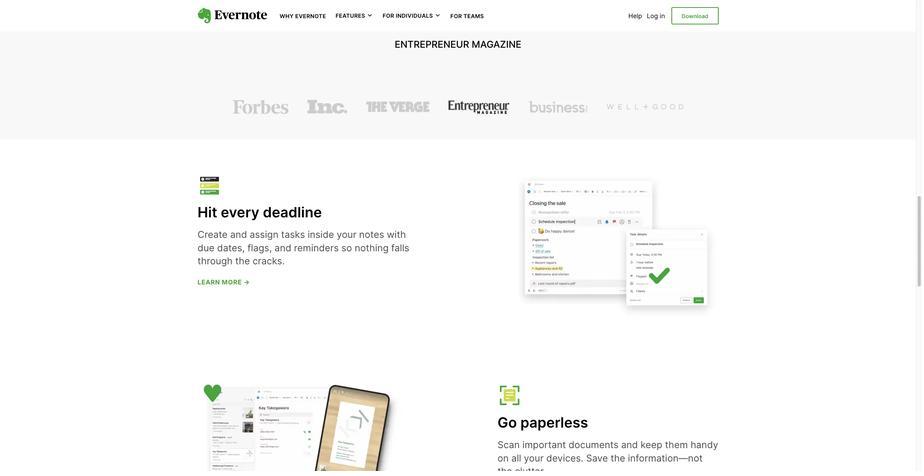 Task type: vqa. For each thing, say whether or not it's contained in the screenshot.
grab
no



Task type: describe. For each thing, give the bounding box(es) containing it.
information—not
[[628, 453, 703, 464]]

why
[[280, 13, 294, 19]]

evernote
[[295, 13, 326, 19]]

1 horizontal spatial the
[[498, 466, 512, 471]]

well + good logo image
[[607, 100, 684, 114]]

all
[[512, 453, 521, 464]]

with
[[387, 229, 406, 240]]

for teams
[[451, 13, 484, 19]]

tasks
[[281, 229, 305, 240]]

features
[[336, 12, 365, 19]]

your inside create and assign tasks inside your notes with due dates, flags, and reminders so nothing falls through the cracks.
[[337, 229, 357, 240]]

document scanning icon image
[[498, 384, 521, 408]]

on
[[498, 453, 509, 464]]

important
[[523, 440, 566, 451]]

→
[[244, 278, 250, 286]]

help
[[629, 12, 642, 20]]

teams
[[464, 13, 484, 19]]

business.com logo image
[[529, 100, 588, 114]]

the inside create and assign tasks inside your notes with due dates, flags, and reminders so nothing falls through the cracks.
[[235, 256, 250, 267]]

hit
[[198, 204, 217, 221]]

devices.
[[547, 453, 584, 464]]

log in link
[[647, 12, 665, 20]]

0 vertical spatial and
[[230, 229, 247, 240]]

and inside scan important documents and keep them handy on all your devices. save the information—not the clutter.
[[621, 440, 638, 451]]

falls
[[391, 242, 409, 254]]

more
[[222, 278, 242, 286]]

magazine
[[472, 39, 522, 50]]

a phone showcasing the document scanning feature of evernote image
[[198, 378, 403, 471]]

learn
[[198, 278, 220, 286]]

inside
[[308, 229, 334, 240]]

help link
[[629, 12, 642, 20]]

save
[[586, 453, 608, 464]]

individuals
[[396, 12, 433, 19]]

the verge logo image
[[367, 100, 430, 114]]

evernote logo image
[[198, 8, 267, 24]]

why evernote link
[[280, 12, 326, 20]]

scan important documents and keep them handy on all your devices. save the information—not the clutter.
[[498, 440, 719, 471]]

go paperless
[[498, 414, 588, 432]]

due
[[198, 242, 215, 254]]

deadline
[[263, 204, 322, 221]]

in
[[660, 12, 665, 20]]

for individuals
[[383, 12, 433, 19]]



Task type: locate. For each thing, give the bounding box(es) containing it.
0 horizontal spatial and
[[230, 229, 247, 240]]

cracks.
[[253, 256, 285, 267]]

download
[[682, 13, 709, 19]]

assign
[[250, 229, 279, 240]]

dates,
[[217, 242, 245, 254]]

2 vertical spatial the
[[498, 466, 512, 471]]

so
[[342, 242, 352, 254]]

log
[[647, 12, 658, 20]]

0 horizontal spatial your
[[337, 229, 357, 240]]

for left teams
[[451, 13, 462, 19]]

entrepreneur magazine logo image
[[449, 100, 510, 114]]

through
[[198, 256, 233, 267]]

1 horizontal spatial your
[[524, 453, 544, 464]]

clutter.
[[515, 466, 546, 471]]

hit every deadline
[[198, 204, 322, 221]]

your
[[337, 229, 357, 240], [524, 453, 544, 464]]

0 vertical spatial the
[[235, 256, 250, 267]]

paperless
[[521, 414, 588, 432]]

your up clutter.
[[524, 453, 544, 464]]

for teams link
[[451, 12, 484, 20]]

forbes logo image
[[233, 100, 289, 114]]

keep
[[641, 440, 663, 451]]

learn more → link
[[198, 278, 250, 286]]

flags,
[[248, 242, 272, 254]]

1 vertical spatial the
[[611, 453, 625, 464]]

log in
[[647, 12, 665, 20]]

for for for individuals
[[383, 12, 394, 19]]

and down tasks
[[275, 242, 291, 254]]

for
[[383, 12, 394, 19], [451, 13, 462, 19]]

notes
[[359, 229, 384, 240]]

them
[[665, 440, 688, 451]]

the down on
[[498, 466, 512, 471]]

1 vertical spatial your
[[524, 453, 544, 464]]

1 horizontal spatial and
[[275, 242, 291, 254]]

download link
[[672, 7, 719, 25]]

features button
[[336, 12, 373, 20]]

for inside the for teams link
[[451, 13, 462, 19]]

for left individuals
[[383, 12, 394, 19]]

the down dates,
[[235, 256, 250, 267]]

for inside for individuals button
[[383, 12, 394, 19]]

tasks icon image
[[198, 173, 221, 198]]

and up dates,
[[230, 229, 247, 240]]

nothing
[[355, 242, 389, 254]]

2 horizontal spatial the
[[611, 453, 625, 464]]

create and assign tasks inside your notes with due dates, flags, and reminders so nothing falls through the cracks.
[[198, 229, 409, 267]]

0 vertical spatial your
[[337, 229, 357, 240]]

your up so
[[337, 229, 357, 240]]

why evernote
[[280, 13, 326, 19]]

the
[[235, 256, 250, 267], [611, 453, 625, 464], [498, 466, 512, 471]]

for individuals button
[[383, 12, 441, 20]]

1 vertical spatial and
[[275, 242, 291, 254]]

documents
[[569, 440, 619, 451]]

entrepreneur magazine
[[395, 39, 522, 50]]

1 horizontal spatial for
[[451, 13, 462, 19]]

learn more →
[[198, 278, 250, 286]]

every
[[221, 204, 259, 221]]

create
[[198, 229, 228, 240]]

evernote ui showcasing the tasks feature image
[[514, 165, 719, 327]]

0 horizontal spatial the
[[235, 256, 250, 267]]

scan
[[498, 440, 520, 451]]

your inside scan important documents and keep them handy on all your devices. save the information—not the clutter.
[[524, 453, 544, 464]]

2 vertical spatial and
[[621, 440, 638, 451]]

entrepreneur
[[395, 39, 469, 50]]

and left keep
[[621, 440, 638, 451]]

0 horizontal spatial for
[[383, 12, 394, 19]]

go
[[498, 414, 517, 432]]

the right save
[[611, 453, 625, 464]]

and
[[230, 229, 247, 240], [275, 242, 291, 254], [621, 440, 638, 451]]

handy
[[691, 440, 719, 451]]

reminders
[[294, 242, 339, 254]]

inc logo image
[[307, 100, 348, 114]]

for for for teams
[[451, 13, 462, 19]]

2 horizontal spatial and
[[621, 440, 638, 451]]



